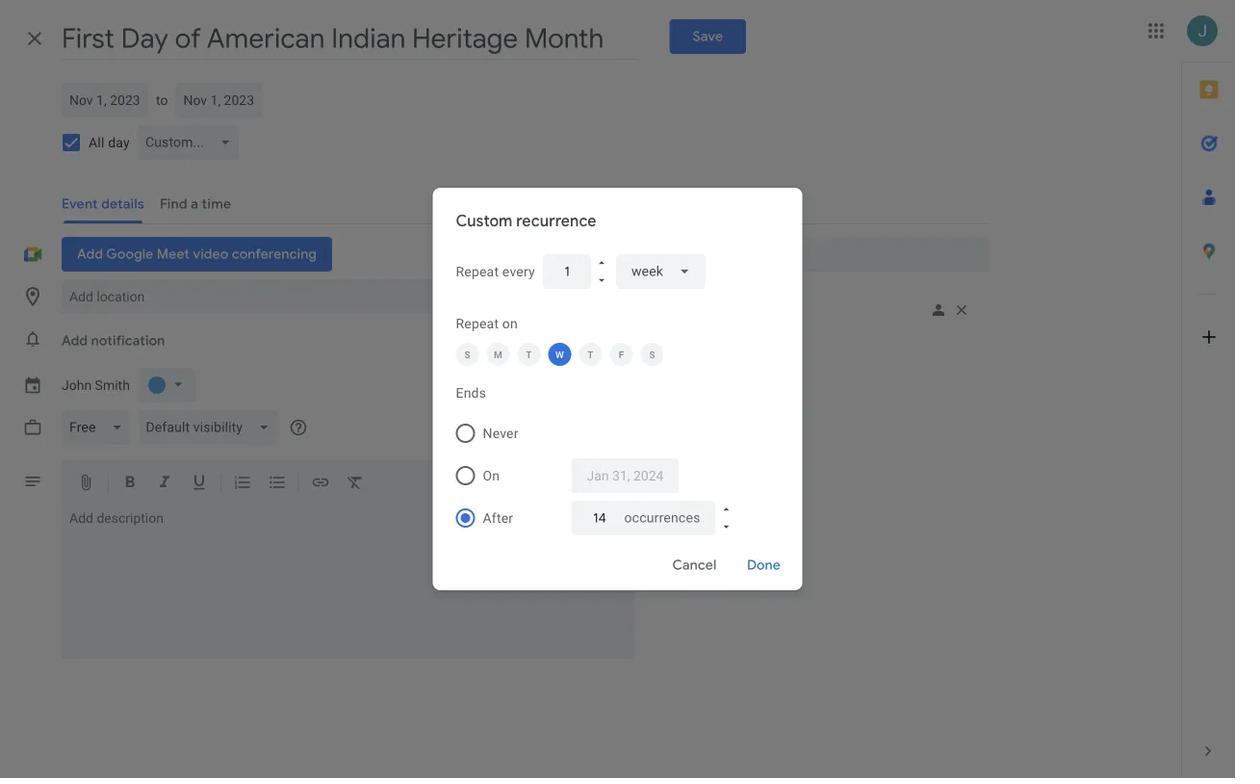 Task type: describe. For each thing, give the bounding box(es) containing it.
all
[[89, 134, 105, 150]]

Wednesday checkbox
[[548, 343, 572, 366]]

insert link image
[[311, 473, 330, 496]]

smith
[[95, 377, 130, 393]]

repeat for repeat every
[[456, 263, 499, 279]]

repeat on
[[456, 315, 518, 331]]

john smith, organizer tree item
[[650, 291, 989, 331]]

repeat every
[[456, 263, 535, 279]]

john smith
[[62, 377, 130, 393]]

done button
[[733, 542, 795, 588]]

done
[[747, 557, 781, 574]]

every
[[503, 263, 535, 279]]

Weeks to repeat number field
[[558, 254, 576, 289]]

add notification button
[[54, 324, 173, 358]]

ends
[[456, 385, 486, 401]]

Date on which the recurrence ends text field
[[587, 458, 664, 493]]

t for t option
[[588, 349, 594, 360]]

on
[[483, 468, 500, 483]]

repeat for repeat on
[[456, 315, 499, 331]]

t for the tuesday option
[[526, 349, 532, 360]]

save button
[[670, 19, 747, 54]]

all day
[[89, 134, 130, 150]]

occurrences number field
[[587, 501, 613, 535]]

after
[[483, 510, 514, 526]]

Thursday checkbox
[[579, 343, 602, 366]]

on
[[503, 315, 518, 331]]

option group inside custom recurrence dialog
[[448, 412, 780, 539]]

cancel
[[673, 557, 717, 574]]

add notification
[[62, 332, 165, 350]]

bulleted list image
[[268, 473, 287, 496]]

notification
[[91, 332, 165, 350]]

john
[[62, 377, 92, 393]]

custom recurrence
[[456, 211, 597, 231]]

Tuesday checkbox
[[518, 343, 541, 366]]



Task type: locate. For each thing, give the bounding box(es) containing it.
remove formatting image
[[346, 473, 365, 496]]

none field inside custom recurrence dialog
[[616, 254, 706, 289]]

1 vertical spatial repeat
[[456, 315, 499, 331]]

save
[[693, 28, 724, 45]]

group
[[650, 339, 989, 455]]

0 horizontal spatial t
[[526, 349, 532, 360]]

1 s from the left
[[465, 349, 471, 360]]

Saturday checkbox
[[641, 343, 664, 366]]

tab list
[[1183, 63, 1236, 724]]

Sunday checkbox
[[456, 343, 479, 366]]

w
[[556, 349, 564, 360]]

0 vertical spatial repeat
[[456, 263, 499, 279]]

s right 'friday' "checkbox"
[[649, 349, 656, 360]]

Monday checkbox
[[487, 343, 510, 366]]

Friday checkbox
[[610, 343, 633, 366]]

underline image
[[190, 473, 209, 496]]

s for "sunday" checkbox
[[465, 349, 471, 360]]

cancel button
[[664, 542, 726, 588]]

Description text field
[[62, 510, 635, 655]]

day
[[108, 134, 130, 150]]

to
[[156, 92, 168, 108]]

t
[[526, 349, 532, 360], [588, 349, 594, 360]]

numbered list image
[[233, 473, 252, 496]]

0 horizontal spatial s
[[465, 349, 471, 360]]

t right the monday checkbox at the left top of page
[[526, 349, 532, 360]]

2 t from the left
[[588, 349, 594, 360]]

custom
[[456, 211, 513, 231]]

1 horizontal spatial s
[[649, 349, 656, 360]]

m
[[494, 349, 503, 360]]

s inside option
[[649, 349, 656, 360]]

1 horizontal spatial t
[[588, 349, 594, 360]]

option group
[[448, 412, 780, 539]]

custom recurrence dialog
[[433, 188, 803, 590]]

bold image
[[120, 473, 140, 496]]

repeat up "sunday" checkbox
[[456, 315, 499, 331]]

recurrence
[[517, 211, 597, 231]]

s
[[465, 349, 471, 360], [649, 349, 656, 360]]

2 repeat from the top
[[456, 315, 499, 331]]

1 t from the left
[[526, 349, 532, 360]]

None field
[[616, 254, 706, 289]]

repeat left "every" at the left of page
[[456, 263, 499, 279]]

t right w checkbox
[[588, 349, 594, 360]]

1 repeat from the top
[[456, 263, 499, 279]]

s inside checkbox
[[465, 349, 471, 360]]

add
[[62, 332, 88, 350]]

2 s from the left
[[649, 349, 656, 360]]

italic image
[[155, 473, 174, 496]]

f
[[619, 349, 624, 360]]

formatting options toolbar
[[62, 460, 635, 507]]

repeat
[[456, 263, 499, 279], [456, 315, 499, 331]]

occurrences
[[625, 510, 701, 526]]

option group containing never
[[448, 412, 780, 539]]

s for s option
[[649, 349, 656, 360]]

never
[[483, 425, 519, 441]]

Title text field
[[62, 17, 639, 60]]

s left m
[[465, 349, 471, 360]]



Task type: vqa. For each thing, say whether or not it's contained in the screenshot.
RECURRENCE
yes



